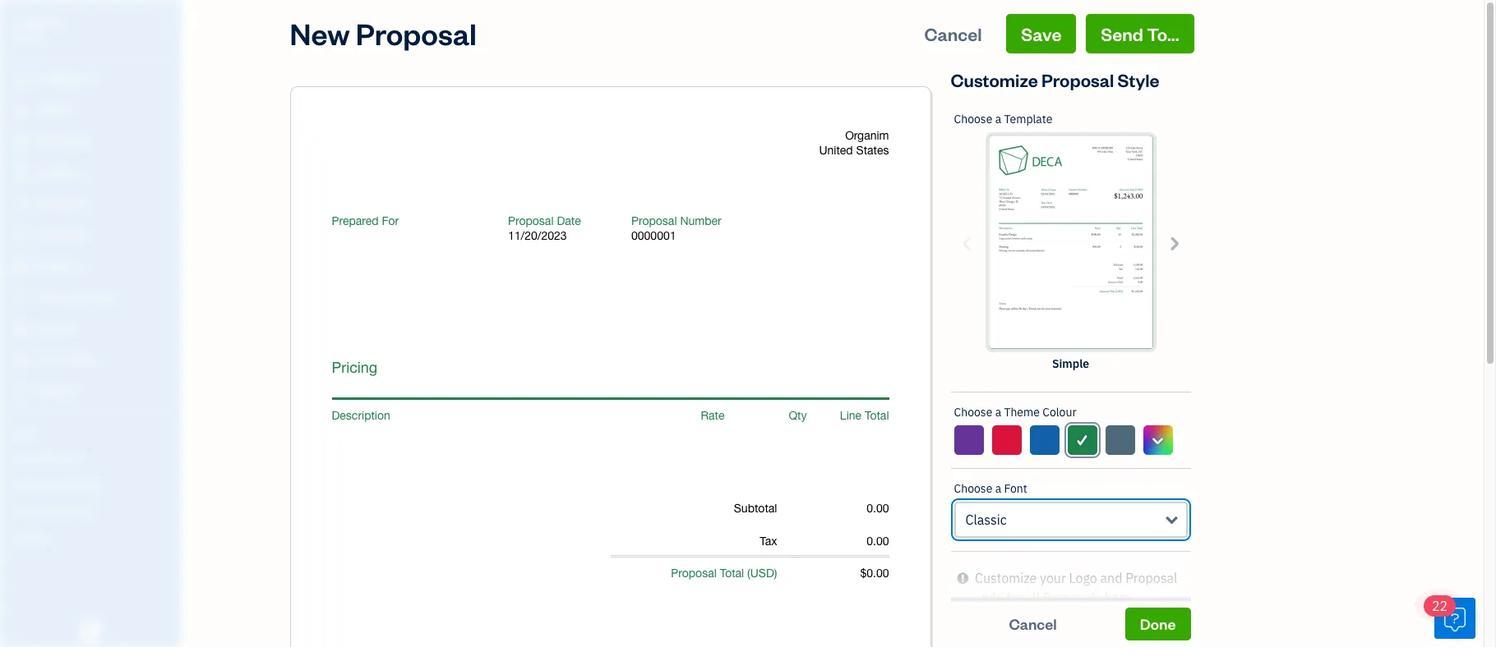 Task type: describe. For each thing, give the bounding box(es) containing it.
newsection image
[[332, 619, 345, 633]]

style
[[1118, 68, 1160, 91]]

1 horizontal spatial cancel
[[1009, 615, 1057, 634]]

qty
[[789, 409, 807, 422]]

timer image
[[11, 290, 30, 307]]

previous image
[[958, 234, 977, 253]]

expense image
[[11, 228, 30, 244]]

bank connections image
[[12, 505, 176, 518]]

for
[[382, 215, 399, 228]]

invoice image
[[11, 165, 30, 182]]

choose for choose a template
[[954, 112, 993, 127]]

freshbooks image
[[77, 622, 104, 641]]

a for font
[[995, 482, 1002, 497]]

owner
[[13, 33, 43, 45]]

tax
[[760, 535, 777, 548]]

theme
[[1004, 405, 1040, 420]]

choose for choose a font
[[954, 482, 993, 497]]

organim for customize proposal style
[[13, 15, 64, 31]]

1 vertical spatial cancel button
[[951, 608, 1115, 641]]

choose a template
[[954, 112, 1053, 127]]

total for line
[[865, 409, 889, 422]]

custom image
[[1150, 431, 1166, 451]]

1 0.00 from the top
[[867, 502, 889, 515]]

subtotal
[[734, 502, 777, 515]]

2 0.00 from the top
[[867, 535, 889, 548]]

line
[[840, 409, 862, 422]]

date
[[557, 215, 581, 228]]

all
[[1026, 590, 1040, 607]]

team members image
[[12, 452, 176, 465]]

$0.00
[[860, 567, 889, 580]]

items and services image
[[12, 479, 176, 492]]

exclamationcircle image
[[957, 569, 969, 589]]

proposal inside customize your logo and proposal style for all proposals
[[1126, 571, 1178, 587]]

estimate image
[[11, 134, 30, 150]]

colour
[[1043, 405, 1077, 420]]

choose for choose a theme colour
[[954, 405, 993, 420]]

logo
[[1069, 571, 1097, 587]]

classic
[[966, 512, 1007, 529]]

customize for customize your logo and proposal style for all proposals
[[975, 571, 1037, 587]]

a for template
[[995, 112, 1002, 127]]

send
[[1101, 22, 1144, 45]]

prepared for
[[332, 215, 399, 228]]

proposal number
[[631, 215, 722, 228]]

0 horizontal spatial cancel
[[925, 22, 982, 45]]

customize your logo and proposal style for all proposals
[[975, 571, 1178, 607]]

simple
[[1052, 357, 1089, 372]]

0 vertical spatial cancel button
[[910, 14, 997, 53]]

payment image
[[11, 197, 30, 213]]

money image
[[11, 321, 30, 338]]

font
[[1004, 482, 1027, 497]]

number
[[680, 215, 722, 228]]

client image
[[11, 103, 30, 119]]



Task type: locate. For each thing, give the bounding box(es) containing it.
cancel button
[[910, 14, 997, 53], [951, 608, 1115, 641]]

1 vertical spatial choose
[[954, 405, 993, 420]]

proposal date
[[508, 215, 581, 228]]

here
[[1105, 590, 1131, 607]]

customize for customize proposal style
[[951, 68, 1038, 91]]

a
[[995, 112, 1002, 127], [995, 405, 1002, 420], [995, 482, 1002, 497]]

green image
[[1075, 431, 1090, 451]]

customize inside customize your logo and proposal style for all proposals
[[975, 571, 1037, 587]]

united
[[819, 144, 853, 157]]

0 vertical spatial organim
[[13, 15, 64, 31]]

states
[[856, 144, 889, 157]]

prepared
[[332, 215, 379, 228]]

22 button
[[1424, 596, 1476, 640]]

customize
[[951, 68, 1038, 91], [975, 571, 1037, 587]]

choose left 'template'
[[954, 112, 993, 127]]

1 vertical spatial total
[[720, 567, 744, 580]]

choose left theme
[[954, 405, 993, 420]]

organim inside the organim united states
[[845, 129, 889, 142]]

a left font
[[995, 482, 1002, 497]]

customize up choose a template
[[951, 68, 1038, 91]]

choose inside "element"
[[954, 112, 993, 127]]

save button
[[1007, 14, 1077, 53]]

proposal total ( usd )
[[671, 567, 777, 580]]

choose a font
[[954, 482, 1027, 497]]

a left theme
[[995, 405, 1002, 420]]

organim for choose a theme colour
[[845, 129, 889, 142]]

1 vertical spatial organim
[[845, 129, 889, 142]]

customize proposal style
[[951, 68, 1160, 91]]

2 vertical spatial choose
[[954, 482, 993, 497]]

your
[[1040, 571, 1066, 587]]

)
[[774, 567, 777, 580]]

a left 'template'
[[995, 112, 1002, 127]]

here link
[[1105, 590, 1131, 607]]

Enter a Proposal # text field
[[631, 229, 677, 243]]

1 horizontal spatial total
[[865, 409, 889, 422]]

choose up classic
[[954, 482, 993, 497]]

0 vertical spatial cancel
[[925, 22, 982, 45]]

main element
[[0, 0, 222, 648]]

total for proposal
[[720, 567, 744, 580]]

1 a from the top
[[995, 112, 1002, 127]]

proposal
[[356, 14, 477, 53], [1042, 68, 1114, 91], [508, 215, 554, 228], [631, 215, 677, 228], [671, 567, 717, 580], [1126, 571, 1178, 587]]

done
[[1140, 615, 1176, 634]]

proposals
[[1043, 590, 1102, 607]]

resource center badge image
[[1435, 599, 1476, 640]]

new
[[290, 14, 350, 53]]

choose a font element
[[951, 469, 1191, 553]]

style
[[975, 590, 1003, 607]]

0.00
[[867, 502, 889, 515], [867, 535, 889, 548]]

organim
[[13, 15, 64, 31], [845, 129, 889, 142]]

cancel
[[925, 22, 982, 45], [1009, 615, 1057, 634]]

Estimate date in MM/DD/YYYY format text field
[[508, 229, 607, 243]]

22
[[1432, 599, 1448, 615]]

template
[[1004, 112, 1053, 127]]

0 vertical spatial total
[[865, 409, 889, 422]]

customize up for
[[975, 571, 1037, 587]]

Font field
[[954, 502, 1188, 539]]

choose a theme colour
[[954, 405, 1077, 420]]

(
[[747, 567, 750, 580]]

for
[[1007, 590, 1023, 607]]

2 choose from the top
[[954, 405, 993, 420]]

choose a template element
[[951, 99, 1191, 393]]

total right line
[[865, 409, 889, 422]]

choose a theme colour element
[[950, 393, 1192, 469]]

0 vertical spatial customize
[[951, 68, 1038, 91]]

organim up owner
[[13, 15, 64, 31]]

pricing
[[332, 359, 378, 377]]

report image
[[11, 384, 30, 400]]

0 vertical spatial a
[[995, 112, 1002, 127]]

new proposal
[[290, 14, 477, 53]]

to...
[[1147, 22, 1179, 45]]

send to... button
[[1086, 14, 1194, 53]]

1 vertical spatial cancel
[[1009, 615, 1057, 634]]

0 vertical spatial 0.00
[[867, 502, 889, 515]]

line total
[[840, 409, 889, 422]]

settings image
[[12, 531, 176, 544]]

chart image
[[11, 353, 30, 369]]

1 choose from the top
[[954, 112, 993, 127]]

organim owner
[[13, 15, 64, 45]]

1 vertical spatial customize
[[975, 571, 1037, 587]]

2 a from the top
[[995, 405, 1002, 420]]

0 horizontal spatial organim
[[13, 15, 64, 31]]

2 vertical spatial a
[[995, 482, 1002, 497]]

a for theme
[[995, 405, 1002, 420]]

and
[[1100, 571, 1123, 587]]

save
[[1021, 22, 1062, 45]]

dashboard image
[[11, 72, 30, 88]]

1 vertical spatial a
[[995, 405, 1002, 420]]

send to...
[[1101, 22, 1179, 45]]

organim inside main element
[[13, 15, 64, 31]]

3 choose from the top
[[954, 482, 993, 497]]

done button
[[1125, 608, 1191, 641]]

total
[[865, 409, 889, 422], [720, 567, 744, 580]]

Client text field
[[333, 237, 490, 265]]

apps image
[[12, 426, 176, 439]]

organim united states
[[819, 129, 889, 157]]

0 vertical spatial choose
[[954, 112, 993, 127]]

project image
[[11, 259, 30, 275]]

description
[[332, 409, 390, 422]]

total left (
[[720, 567, 744, 580]]

next image
[[1165, 234, 1184, 253]]

3 a from the top
[[995, 482, 1002, 497]]

rate
[[701, 409, 725, 422]]

organim up states
[[845, 129, 889, 142]]

a inside "element"
[[995, 112, 1002, 127]]

1 horizontal spatial organim
[[845, 129, 889, 142]]

choose
[[954, 112, 993, 127], [954, 405, 993, 420], [954, 482, 993, 497]]

1 vertical spatial 0.00
[[867, 535, 889, 548]]

0 horizontal spatial total
[[720, 567, 744, 580]]

usd
[[750, 567, 774, 580]]



Task type: vqa. For each thing, say whether or not it's contained in the screenshot.
the 'Choose a Theme Colour' Element
yes



